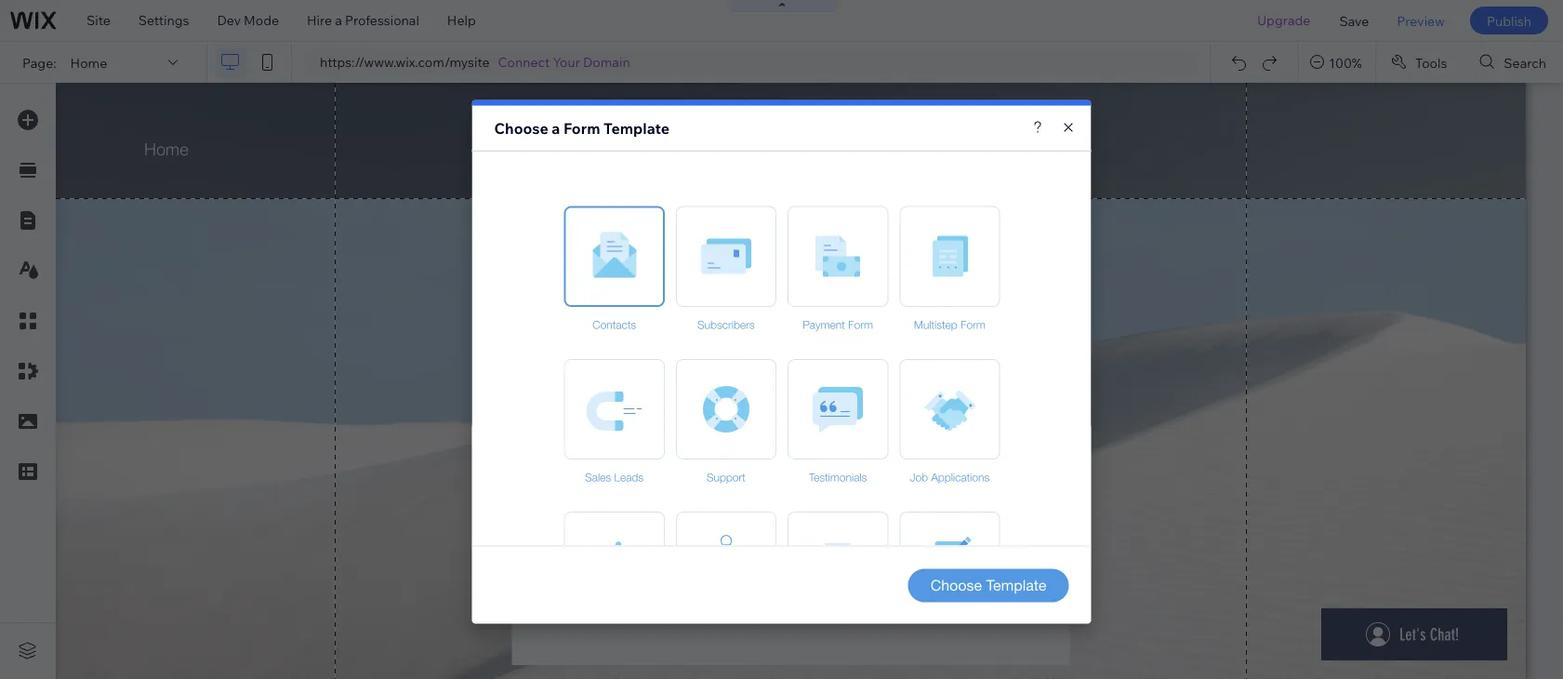 Task type: vqa. For each thing, say whether or not it's contained in the screenshot.
Saved at bottom left
no



Task type: describe. For each thing, give the bounding box(es) containing it.
home
[[70, 54, 107, 70]]

template
[[604, 119, 670, 137]]

tools button
[[1377, 42, 1465, 83]]

mode
[[244, 12, 279, 28]]

connect
[[498, 54, 550, 70]]

https://www.wix.com/mysite connect your domain
[[320, 54, 630, 70]]

choose
[[494, 119, 549, 137]]

hire a professional
[[307, 12, 419, 28]]

hire
[[307, 12, 332, 28]]

dev mode
[[217, 12, 279, 28]]

your
[[553, 54, 580, 70]]

help
[[447, 12, 476, 28]]

professional
[[345, 12, 419, 28]]

https://www.wix.com/mysite
[[320, 54, 490, 70]]

preview button
[[1384, 0, 1460, 41]]



Task type: locate. For each thing, give the bounding box(es) containing it.
search button
[[1466, 42, 1564, 83]]

100% button
[[1300, 42, 1376, 83]]

dev
[[217, 12, 241, 28]]

upgrade
[[1258, 12, 1311, 28]]

a
[[335, 12, 342, 28], [552, 119, 560, 137]]

save
[[1340, 12, 1370, 29]]

publish button
[[1471, 7, 1549, 34]]

publish
[[1488, 12, 1532, 29]]

tools
[[1416, 54, 1448, 70]]

a right 'hire'
[[335, 12, 342, 28]]

form
[[564, 119, 601, 137]]

preview
[[1398, 12, 1446, 29]]

choose a form template
[[494, 119, 670, 137]]

settings
[[138, 12, 189, 28]]

a left "form"
[[552, 119, 560, 137]]

a for professional
[[335, 12, 342, 28]]

0 horizontal spatial a
[[335, 12, 342, 28]]

a for form
[[552, 119, 560, 137]]

site
[[87, 12, 111, 28]]

0 vertical spatial a
[[335, 12, 342, 28]]

1 horizontal spatial a
[[552, 119, 560, 137]]

domain
[[583, 54, 630, 70]]

1 vertical spatial a
[[552, 119, 560, 137]]

save button
[[1326, 0, 1384, 41]]

100%
[[1330, 54, 1363, 70]]

search
[[1505, 54, 1547, 70]]



